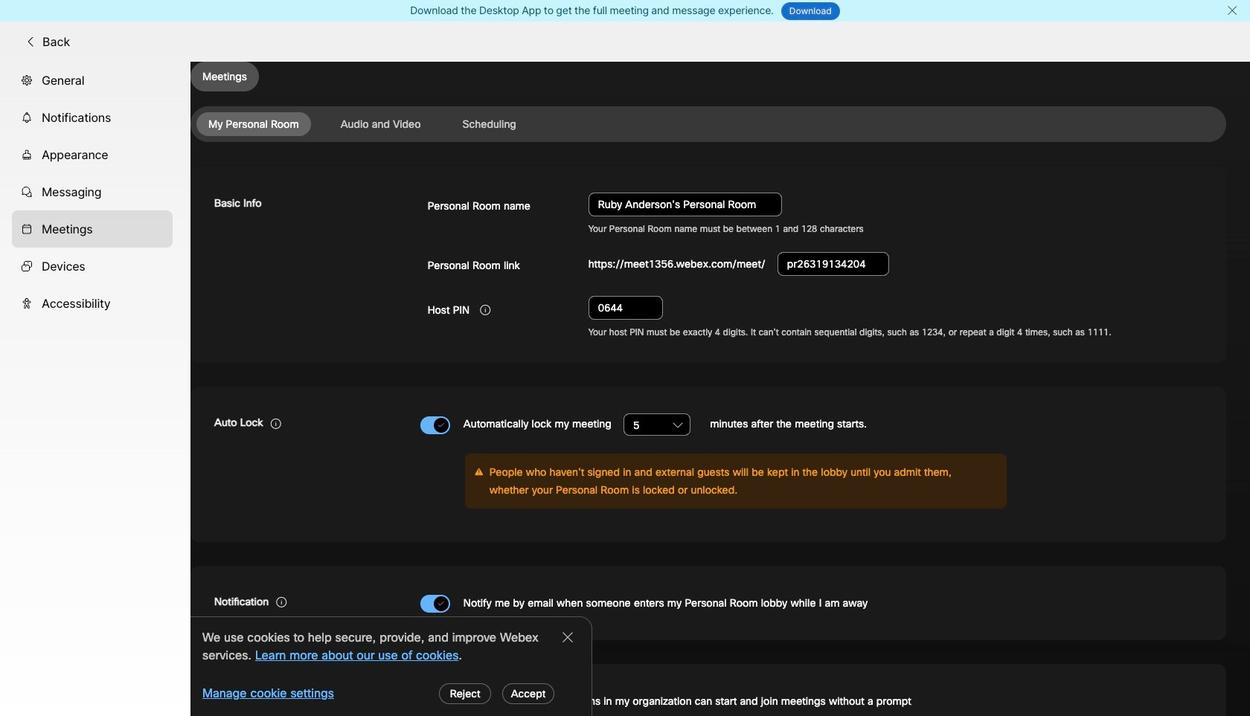 Task type: vqa. For each thing, say whether or not it's contained in the screenshot.
fourth List Item from the bottom
no



Task type: locate. For each thing, give the bounding box(es) containing it.
settings navigation
[[0, 62, 191, 717]]

general tab
[[12, 62, 173, 99]]

accessibility tab
[[12, 285, 173, 322]]



Task type: describe. For each thing, give the bounding box(es) containing it.
devices tab
[[12, 248, 173, 285]]

notifications tab
[[12, 99, 173, 136]]

meetings tab
[[12, 210, 173, 248]]

messaging tab
[[12, 173, 173, 210]]

appearance tab
[[12, 136, 173, 173]]

cancel_16 image
[[1227, 4, 1238, 16]]



